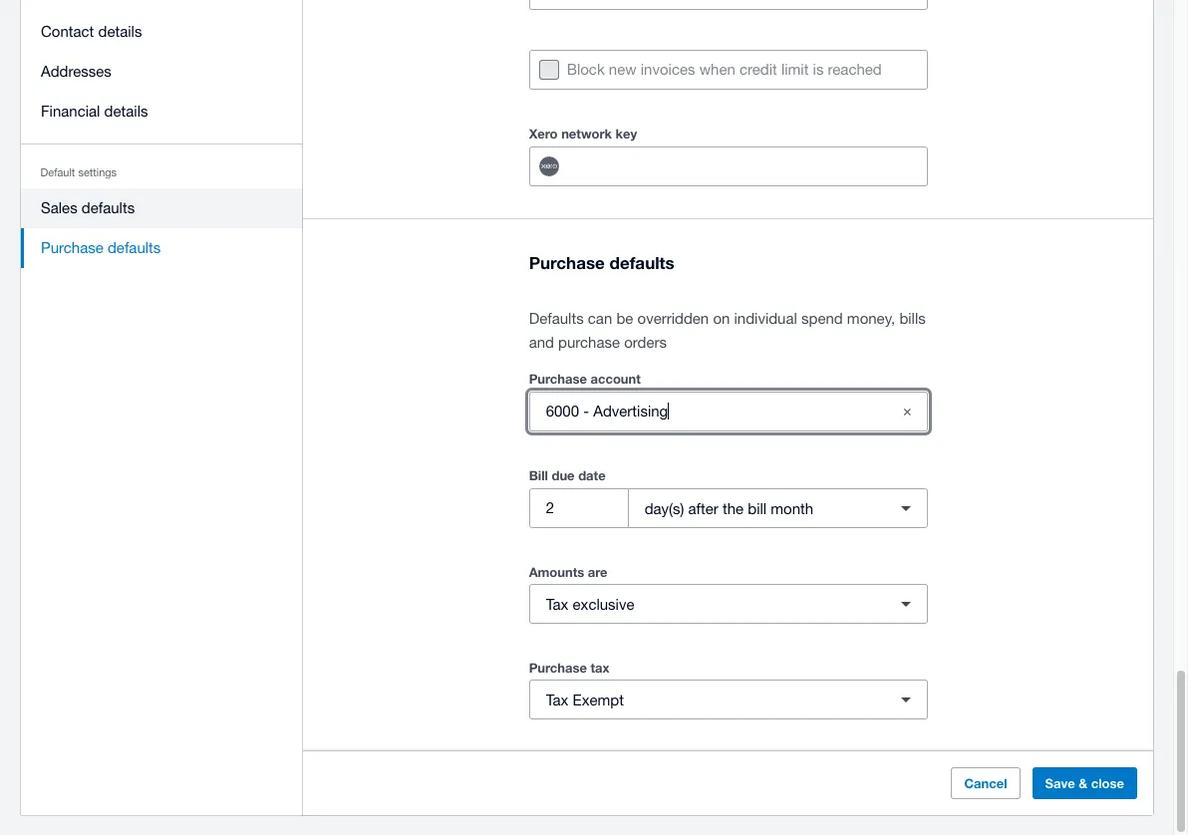 Task type: vqa. For each thing, say whether or not it's contained in the screenshot.
text field
no



Task type: describe. For each thing, give the bounding box(es) containing it.
tax exempt
[[546, 692, 624, 708]]

financial
[[41, 103, 100, 120]]

block
[[567, 61, 605, 78]]

day(s) after the bill month button
[[628, 489, 928, 529]]

menu containing contact details
[[21, 0, 303, 280]]

date
[[578, 468, 606, 484]]

tax for tax exempt
[[546, 692, 569, 708]]

the
[[723, 500, 744, 517]]

addresses link
[[21, 52, 303, 92]]

block new invoices when credit limit is reached
[[567, 61, 882, 78]]

close
[[1092, 776, 1125, 792]]

contact
[[41, 23, 94, 40]]

defaults
[[529, 310, 584, 327]]

save & close
[[1045, 776, 1125, 792]]

network
[[561, 125, 612, 141]]

on
[[713, 310, 730, 327]]

tax exclusive
[[546, 596, 635, 613]]

Purchase account field
[[530, 393, 880, 431]]

none number field inside bill due date "group"
[[530, 490, 628, 528]]

cancel
[[965, 776, 1008, 792]]

invoices
[[641, 61, 695, 78]]

Xero network key field
[[577, 147, 927, 185]]

save
[[1045, 776, 1075, 792]]

settings
[[79, 166, 117, 178]]

new
[[609, 61, 637, 78]]

purchase inside menu
[[41, 239, 103, 256]]

account
[[591, 371, 641, 387]]

and
[[529, 334, 554, 351]]

bill
[[748, 500, 767, 517]]

individual
[[734, 310, 797, 327]]

default
[[41, 166, 76, 178]]

purchase defaults inside menu
[[41, 239, 161, 256]]

key
[[616, 125, 637, 141]]

amounts
[[529, 564, 584, 580]]

&
[[1079, 776, 1088, 792]]

purchase defaults link
[[21, 228, 303, 268]]

exclusive
[[573, 596, 635, 613]]

tax
[[591, 660, 610, 676]]

month
[[771, 500, 814, 517]]

limit
[[782, 61, 809, 78]]

is
[[813, 61, 824, 78]]

tax exclusive button
[[529, 584, 928, 624]]



Task type: locate. For each thing, give the bounding box(es) containing it.
after
[[688, 500, 719, 517]]

tax
[[546, 596, 569, 613], [546, 692, 569, 708]]

1 vertical spatial details
[[104, 103, 148, 120]]

tax exempt button
[[529, 680, 928, 720]]

menu
[[21, 0, 303, 280]]

bill
[[529, 468, 548, 484]]

cancel button
[[952, 768, 1020, 800]]

are
[[588, 564, 608, 580]]

0 horizontal spatial purchase defaults
[[41, 239, 161, 256]]

day(s) after the bill month
[[645, 500, 814, 517]]

purchase defaults up can
[[529, 252, 675, 273]]

when
[[700, 61, 736, 78]]

defaults for purchase defaults link
[[108, 239, 161, 256]]

defaults inside the sales defaults link
[[82, 199, 135, 216]]

financial details link
[[21, 92, 303, 132]]

None number field
[[530, 490, 628, 528]]

sales defaults link
[[21, 188, 303, 228]]

tax inside 'popup button'
[[546, 596, 569, 613]]

purchase
[[558, 334, 620, 351]]

details down addresses "link"
[[104, 103, 148, 120]]

defaults up be
[[610, 252, 675, 273]]

tax down amounts
[[546, 596, 569, 613]]

bills
[[900, 310, 926, 327]]

clear image
[[888, 392, 928, 432]]

contact details
[[41, 23, 142, 40]]

xero
[[529, 125, 558, 141]]

defaults down the sales defaults link
[[108, 239, 161, 256]]

tax inside popup button
[[546, 692, 569, 708]]

contact details link
[[21, 12, 303, 52]]

overridden
[[638, 310, 709, 327]]

details for contact details
[[98, 23, 142, 40]]

1 tax from the top
[[546, 596, 569, 613]]

0 vertical spatial details
[[98, 23, 142, 40]]

tax down purchase tax
[[546, 692, 569, 708]]

1 vertical spatial tax
[[546, 692, 569, 708]]

addresses
[[41, 63, 112, 80]]

0 vertical spatial tax
[[546, 596, 569, 613]]

be
[[617, 310, 633, 327]]

sales defaults
[[41, 199, 135, 216]]

due
[[552, 468, 575, 484]]

purchase up tax exempt
[[529, 660, 587, 676]]

money,
[[847, 310, 896, 327]]

purchase up defaults
[[529, 252, 605, 273]]

amounts are
[[529, 564, 608, 580]]

defaults for the sales defaults link
[[82, 199, 135, 216]]

details
[[98, 23, 142, 40], [104, 103, 148, 120]]

purchase down "and"
[[529, 371, 587, 387]]

purchase defaults
[[41, 239, 161, 256], [529, 252, 675, 273]]

purchase account
[[529, 371, 641, 387]]

reached
[[828, 61, 882, 78]]

details right contact
[[98, 23, 142, 40]]

spend
[[802, 310, 843, 327]]

sales
[[41, 199, 77, 216]]

purchase defaults down sales defaults
[[41, 239, 161, 256]]

purchase tax
[[529, 660, 610, 676]]

defaults down settings in the left of the page
[[82, 199, 135, 216]]

financial details
[[41, 103, 148, 120]]

credit
[[740, 61, 777, 78]]

orders
[[624, 334, 667, 351]]

default settings
[[41, 166, 117, 178]]

purchase down sales
[[41, 239, 103, 256]]

2 tax from the top
[[546, 692, 569, 708]]

defaults inside purchase defaults link
[[108, 239, 161, 256]]

1 horizontal spatial purchase defaults
[[529, 252, 675, 273]]

xero network key
[[529, 125, 637, 141]]

purchase
[[41, 239, 103, 256], [529, 252, 605, 273], [529, 371, 587, 387], [529, 660, 587, 676]]

defaults can be overridden on individual spend money, bills and purchase orders
[[529, 310, 926, 351]]

tax for tax exclusive
[[546, 596, 569, 613]]

exempt
[[573, 692, 624, 708]]

defaults
[[82, 199, 135, 216], [108, 239, 161, 256], [610, 252, 675, 273]]

details for financial details
[[104, 103, 148, 120]]

bill due date
[[529, 468, 606, 484]]

save & close button
[[1032, 768, 1138, 800]]

can
[[588, 310, 612, 327]]

bill due date group
[[529, 489, 928, 529]]

day(s)
[[645, 500, 684, 517]]



